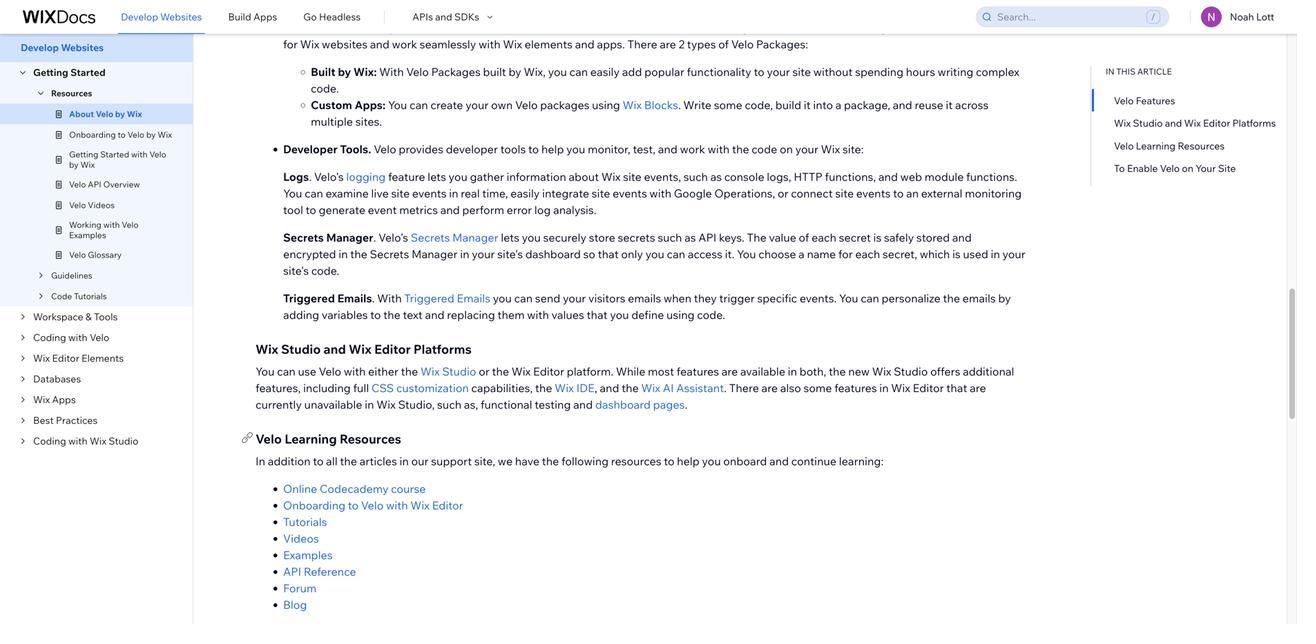 Task type: vqa. For each thing, say whether or not it's contained in the screenshot.
the Velo in Getting Started With Velo By Wix
yes



Task type: describe. For each thing, give the bounding box(es) containing it.
develop websites button
[[121, 2, 202, 31]]

events.
[[800, 292, 837, 305]]

. down secrets manager . velo's secrets manager
[[372, 292, 375, 305]]

logging link
[[346, 169, 386, 185]]

velo inside getting started with velo by wix
[[149, 149, 166, 160]]

generate
[[319, 203, 365, 217]]

your right "used"
[[1003, 247, 1026, 261]]

1 horizontal spatial platforms
[[1233, 117, 1276, 129]]

name
[[807, 247, 836, 261]]

you up spending
[[882, 4, 901, 18]]

api inside online codecademy course onboarding to velo with wix editor tutorials videos examples api reference forum blog
[[283, 565, 301, 579]]

replacing
[[447, 308, 495, 322]]

you inside with the functionality you want, and add it to your site(s). built using the velo apis, velo packages are created specifically for wix websites and work seamlessly with wix elements and apps. there are 2 types of velo packages:
[[514, 21, 533, 35]]

the down triggered emails . with triggered emails
[[383, 308, 401, 322]]

noah lott image
[[1201, 7, 1222, 27]]

apis and sdks button
[[412, 11, 496, 23]]

1 horizontal spatial dashboard
[[595, 398, 651, 412]]

. inside . there are also some features in wix editor that are currently unavailable in wix studio, such as, functional testing and
[[724, 381, 727, 395]]

resources inside sidebar 'element'
[[51, 88, 92, 98]]

api inside sidebar 'element'
[[88, 179, 101, 190]]

1 emails from the left
[[628, 292, 661, 305]]

are inside or the wix editor platform. while most features are available in both, the new wix studio offers additional features, including full
[[722, 365, 738, 379]]

information
[[507, 170, 566, 184]]

to inside sidebar 'element'
[[118, 130, 126, 140]]

1 horizontal spatial velo learning resources
[[1114, 140, 1225, 152]]

and left web
[[879, 170, 898, 184]]

lott
[[1256, 11, 1274, 23]]

developer
[[283, 142, 338, 156]]

codecademy
[[320, 482, 389, 496]]

in
[[1106, 66, 1115, 77]]

go headless
[[303, 11, 361, 23]]

the down velo's
[[751, 21, 768, 35]]

you down log
[[522, 231, 541, 245]]

2 horizontal spatial secrets
[[411, 231, 450, 245]]

dashboard pages link
[[595, 397, 685, 413]]

the right personalize
[[943, 292, 960, 305]]

develop for develop websites button
[[121, 11, 158, 23]]

specific inside the you can send your visitors emails when they trigger specific events. you can personalize the emails by adding variables to the text and replacing them with values that you define using code.
[[757, 292, 797, 305]]

0 vertical spatial help
[[541, 142, 564, 156]]

and right want,
[[566, 21, 585, 35]]

article image for onboarding
[[52, 128, 65, 141]]

article
[[1138, 66, 1172, 77]]

for inside lets you securely store secrets such as api keys. the value of each secret is safely stored and encrypted in the secrets manager in your site's dashboard so that only you can access it. you choose a name for each secret, which is used in your site's code.
[[838, 247, 853, 261]]

1 horizontal spatial is
[[953, 247, 961, 261]]

2 horizontal spatial it
[[946, 98, 953, 112]]

reuse inside . write some code, build it into a package, and reuse it across multiple sites.
[[915, 98, 943, 112]]

forum
[[283, 582, 317, 595]]

noah
[[1230, 11, 1254, 23]]

1 vertical spatial help
[[677, 455, 700, 468]]

our
[[411, 455, 429, 468]]

choose inside lets you securely store secrets such as api keys. the value of each secret is safely stored and encrypted in the secrets manager in your site's dashboard so that only you can access it. you choose a name for each secret, which is used in your site's code.
[[759, 247, 796, 261]]

your left own
[[466, 98, 489, 112]]

to right tool
[[306, 203, 316, 217]]

are left created
[[901, 21, 917, 35]]

custom
[[311, 98, 352, 112]]

to inside with the functionality you want, and add it to your site(s). built using the velo apis, velo packages are created specifically for wix websites and work seamlessly with wix elements and apps. there are 2 types of velo packages:
[[619, 21, 630, 35]]

blog link
[[283, 597, 307, 613]]

examples inside online codecademy course onboarding to velo with wix editor tutorials videos examples api reference forum blog
[[283, 548, 333, 562]]

and inside button
[[435, 11, 452, 23]]

following
[[562, 455, 609, 468]]

getting started with velo by wix
[[69, 149, 166, 170]]

the up console
[[732, 142, 749, 156]]

the up capabilities,
[[492, 365, 509, 379]]

and down package
[[370, 37, 390, 51]]

with inside online codecademy course onboarding to velo with wix editor tutorials videos examples api reference forum blog
[[386, 499, 408, 513]]

and up secrets manager link
[[440, 203, 460, 217]]

an
[[906, 187, 919, 200]]

may
[[517, 4, 538, 18]]

logs,
[[767, 170, 791, 184]]

site, inside "as you develop your site, you may want to add specific functionalities. with velo's code reuse feature you can easily choose a velo package"
[[472, 4, 493, 18]]

custom apps: you can create your own velo packages using wix blocks
[[311, 98, 678, 112]]

apps for build apps
[[253, 11, 277, 23]]

assistant
[[676, 381, 724, 395]]

can up features,
[[277, 365, 296, 379]]

stored
[[917, 231, 950, 245]]

to left an
[[893, 187, 904, 200]]

you up features,
[[256, 365, 275, 379]]

the
[[747, 231, 767, 245]]

to left all
[[313, 455, 324, 468]]

reference
[[304, 565, 356, 579]]

and right ,
[[600, 381, 619, 395]]

work inside with the functionality you want, and add it to your site(s). built using the velo apis, velo packages are created specifically for wix websites and work seamlessly with wix elements and apps. there are 2 types of velo packages:
[[392, 37, 417, 51]]

can inside with velo packages built by wix, you can easily add popular functionality to your site without spending hours writing complex code.
[[570, 65, 588, 79]]

to inside "as you develop your site, you may want to add specific functionalities. with velo's code reuse feature you can easily choose a velo package"
[[568, 4, 579, 18]]

a inside lets you securely store secrets such as api keys. the value of each secret is safely stored and encrypted in the secrets manager in your site's dashboard so that only you can access it. you choose a name for each secret, which is used in your site's code.
[[799, 247, 805, 261]]

we
[[498, 455, 513, 468]]

1 vertical spatial develop websites link
[[0, 33, 193, 62]]

with up wix editor elements
[[68, 332, 88, 344]]

code. inside lets you securely store secrets such as api keys. the value of each secret is safely stored and encrypted in the secrets manager in your site's dashboard so that only you can access it. you choose a name for each secret, which is used in your site's code.
[[311, 264, 339, 278]]

0 horizontal spatial wix studio and wix editor platforms
[[256, 342, 472, 357]]

. down wix ai assistant link on the bottom of page
[[685, 398, 688, 412]]

you left "onboard"
[[702, 455, 721, 468]]

with the functionality you want, and add it to your site(s). built using the velo apis, velo packages are created specifically for wix websites and work seamlessly with wix elements and apps. there are 2 types of velo packages:
[[283, 21, 1019, 51]]

as inside lets you securely store secrets such as api keys. the value of each secret is safely stored and encrypted in the secrets manager in your site's dashboard so that only you can access it. you choose a name for each secret, which is used in your site's code.
[[685, 231, 696, 245]]

0 vertical spatial develop websites link
[[121, 2, 202, 31]]

you left may
[[495, 4, 514, 18]]

. down developer
[[309, 170, 312, 184]]

onboarding inside sidebar 'element'
[[69, 130, 116, 140]]

velo inside 'link'
[[69, 200, 86, 210]]

. there are also some features in wix editor that are currently unavailable in wix studio, such as, functional testing and
[[256, 381, 986, 412]]

studio inside sidebar 'element'
[[109, 435, 138, 447]]

triggered emails . with triggered emails
[[283, 292, 490, 305]]

editor inside sidebar 'element'
[[52, 352, 79, 364]]

in
[[256, 455, 265, 468]]

add for to
[[581, 4, 601, 18]]

such inside 'feature lets you gather information about wix site events, such as console logs, http functions, and web module functions. you can examine live site events in real time, easily integrate site events with google operations, or connect site events to an external monitoring tool to generate event metrics and perform error log analysis.'
[[684, 170, 708, 184]]

can left create
[[410, 98, 428, 112]]

to right resources
[[664, 455, 675, 468]]

. down event on the left of page
[[373, 231, 376, 245]]

by inside the you can send your visitors emails when they trigger specific events. you can personalize the emails by adding variables to the text and replacing them with values that you define using code.
[[998, 292, 1011, 305]]

your inside with velo packages built by wix, you can easily add popular functionality to your site without spending hours writing complex code.
[[767, 65, 790, 79]]

apps for wix apps
[[52, 394, 76, 406]]

article image for getting
[[52, 153, 65, 166]]

are down available
[[762, 381, 778, 395]]

with up full in the left of the page
[[344, 365, 366, 379]]

tools
[[500, 142, 526, 156]]

course
[[391, 482, 426, 496]]

1 vertical spatial built
[[311, 65, 336, 79]]

site down about
[[592, 187, 610, 200]]

videos link
[[283, 531, 319, 547]]

coding with wix studio
[[33, 435, 138, 447]]

article image for about velo by wix
[[52, 108, 65, 120]]

writing
[[938, 65, 974, 79]]

multiple
[[311, 115, 353, 128]]

you down visitors
[[610, 308, 629, 322]]

feature lets you gather information about wix site events, such as console logs, http functions, and web module functions. you can examine live site events in real time, easily integrate site events with google operations, or connect site events to an external monitoring tool to generate event metrics and perform error log analysis.
[[283, 170, 1022, 217]]

0 horizontal spatial secrets
[[283, 231, 324, 245]]

event
[[368, 203, 397, 217]]

code. inside the you can send your visitors emails when they trigger specific events. you can personalize the emails by adding variables to the text and replacing them with values that you define using code.
[[697, 308, 725, 322]]

elements
[[525, 37, 573, 51]]

editor inside . there are also some features in wix editor that are currently unavailable in wix studio, such as, functional testing and
[[913, 381, 944, 395]]

coding for coding with wix studio
[[33, 435, 66, 447]]

they
[[694, 292, 717, 305]]

websites
[[322, 37, 368, 51]]

add for easily
[[622, 65, 642, 79]]

blocks
[[644, 98, 678, 112]]

and right test,
[[658, 142, 678, 156]]

the right all
[[340, 455, 357, 468]]

the left new
[[829, 365, 846, 379]]

store
[[589, 231, 615, 245]]

0 horizontal spatial packages
[[540, 98, 590, 112]]

can up them
[[514, 292, 533, 305]]

as inside 'feature lets you gather information about wix site events, such as console logs, http functions, and web module functions. you can examine live site events in real time, easily integrate site events with google operations, or connect site events to an external monitoring tool to generate event metrics and perform error log analysis.'
[[711, 170, 722, 184]]

easily inside "as you develop your site, you may want to add specific functionalities. with velo's code reuse feature you can easily choose a velo package"
[[924, 4, 953, 18]]

2 vertical spatial with
[[377, 292, 402, 305]]

you inside lets you securely store secrets such as api keys. the value of each secret is safely stored and encrypted in the secrets manager in your site's dashboard so that only you can access it. you choose a name for each secret, which is used in your site's code.
[[737, 247, 756, 261]]

1 vertical spatial site,
[[474, 455, 495, 468]]

1 events from the left
[[412, 187, 447, 200]]

a inside "as you develop your site, you may want to add specific functionalities. with velo's code reuse feature you can easily choose a velo package"
[[323, 21, 329, 35]]

you inside the you can send your visitors emails when they trigger specific events. you can personalize the emails by adding variables to the text and replacing them with values that you define using code.
[[839, 292, 858, 305]]

wix ai assistant link
[[641, 380, 724, 397]]

1 horizontal spatial site's
[[497, 247, 523, 261]]

manager inside lets you securely store secrets such as api keys. the value of each secret is safely stored and encrypted in the secrets manager in your site's dashboard so that only you can access it. you choose a name for each secret, which is used in your site's code.
[[412, 247, 458, 261]]

0 horizontal spatial velo's
[[314, 170, 344, 184]]

1 vertical spatial code
[[752, 142, 777, 156]]

sidebar element
[[0, 33, 193, 624]]

2 emails from the left
[[457, 292, 490, 305]]

0 vertical spatial each
[[812, 231, 837, 245]]

so
[[583, 247, 595, 261]]

you can send your visitors emails when they trigger specific events. you can personalize the emails by adding variables to the text and replacing them with values that you define using code.
[[283, 292, 1011, 322]]

1 horizontal spatial it
[[804, 98, 811, 112]]

unavailable
[[304, 398, 362, 412]]

currently
[[256, 398, 302, 412]]

site
[[1218, 162, 1236, 174]]

seamlessly
[[420, 37, 476, 51]]

site down functions,
[[835, 187, 854, 200]]

your inside the you can send your visitors emails when they trigger specific events. you can personalize the emails by adding variables to the text and replacing them with values that you define using code.
[[563, 292, 586, 305]]

popular
[[645, 65, 684, 79]]

velo api overview
[[69, 179, 140, 190]]

packages inside with the functionality you want, and add it to your site(s). built using the velo apis, velo packages are created specifically for wix websites and work seamlessly with wix elements and apps. there are 2 types of velo packages:
[[849, 21, 898, 35]]

you up about
[[567, 142, 585, 156]]

you inside with velo packages built by wix, you can easily add popular functionality to your site without spending hours writing complex code.
[[548, 65, 567, 79]]

code. inside with velo packages built by wix, you can easily add popular functionality to your site without spending hours writing complex code.
[[311, 82, 339, 95]]

site right live
[[391, 187, 410, 200]]

triggered emails link
[[404, 290, 490, 307]]

complex
[[976, 65, 1020, 79]]

features inside or the wix editor platform. while most features are available in both, the new wix studio offers additional features, including full
[[677, 365, 719, 379]]

you right the as in the left top of the page
[[381, 4, 400, 18]]

test,
[[633, 142, 656, 156]]

tool
[[283, 203, 303, 217]]

and left apps.
[[575, 37, 595, 51]]

manager down generate
[[326, 231, 373, 245]]

develop websites for develop websites button
[[121, 11, 202, 23]]

continue
[[791, 455, 837, 468]]

manager down perform
[[452, 231, 498, 245]]

1 vertical spatial work
[[680, 142, 705, 156]]

most
[[648, 365, 674, 379]]

choose a velo package link
[[283, 19, 401, 36]]

0 vertical spatial wix studio and wix editor platforms
[[1114, 117, 1276, 129]]

to enable velo on your site link
[[1114, 161, 1236, 175]]

online
[[283, 482, 317, 496]]

testing
[[535, 398, 571, 412]]

to inside the you can send your visitors emails when they trigger specific events. you can personalize the emails by adding variables to the text and replacing them with values that you define using code.
[[370, 308, 381, 322]]

can inside 'feature lets you gather information about wix site events, such as console logs, http functions, and web module functions. you can examine live site events in real time, easily integrate site events with google operations, or connect site events to an external monitoring tool to generate event metrics and perform error log analysis.'
[[305, 187, 323, 200]]

wix studio and wix editor platforms link
[[1114, 116, 1276, 130]]

and down variables
[[324, 342, 346, 357]]

operations,
[[715, 187, 775, 200]]

including
[[303, 381, 351, 395]]

with inside working with velo examples
[[103, 220, 120, 230]]

safely
[[884, 231, 914, 245]]

to inside with velo packages built by wix, you can easily add popular functionality to your site without spending hours writing complex code.
[[754, 65, 765, 79]]

are down additional
[[970, 381, 986, 395]]

that inside lets you securely store secrets such as api keys. the value of each secret is safely stored and encrypted in the secrets manager in your site's dashboard so that only you can access it. you choose a name for each secret, which is used in your site's code.
[[598, 247, 619, 261]]

can left personalize
[[861, 292, 879, 305]]

with down develop
[[403, 21, 425, 35]]

can inside "as you develop your site, you may want to add specific functionalities. with velo's code reuse feature you can easily choose a velo package"
[[903, 4, 922, 18]]

1 vertical spatial platforms
[[414, 342, 472, 357]]

developer
[[446, 142, 498, 156]]

pages
[[653, 398, 685, 412]]

encrypted
[[283, 247, 336, 261]]

add inside with the functionality you want, and add it to your site(s). built using the velo apis, velo packages are created specifically for wix websites and work seamlessly with wix elements and apps. there are 2 types of velo packages:
[[587, 21, 607, 35]]

apis,
[[795, 21, 822, 35]]

ai
[[663, 381, 674, 395]]

develop websites for develop websites menu bar
[[21, 41, 104, 54]]

sites.
[[355, 115, 382, 128]]

editor inside or the wix editor platform. while most features are available in both, the new wix studio offers additional features, including full
[[533, 365, 564, 379]]

capabilities,
[[471, 381, 533, 395]]

api inside lets you securely store secrets such as api keys. the value of each secret is safely stored and encrypted in the secrets manager in your site's dashboard so that only you can access it. you choose a name for each secret, which is used in your site's code.
[[699, 231, 717, 245]]

and up velo learning resources link
[[1165, 117, 1182, 129]]

site down test,
[[623, 170, 642, 184]]

tutorials inside online codecademy course onboarding to velo with wix editor tutorials videos examples api reference forum blog
[[283, 515, 327, 529]]

such inside lets you securely store secrets such as api keys. the value of each secret is safely stored and encrypted in the secrets manager in your site's dashboard so that only you can access it. you choose a name for each secret, which is used in your site's code.
[[658, 231, 682, 245]]

you up them
[[493, 292, 512, 305]]

and inside . there are also some features in wix editor that are currently unavailable in wix studio, such as, functional testing and
[[573, 398, 593, 412]]

websites for develop websites button
[[160, 11, 202, 23]]

customization
[[396, 381, 469, 395]]

a inside . write some code, build it into a package, and reuse it across multiple sites.
[[836, 98, 842, 112]]

1 vertical spatial velo learning resources
[[256, 431, 401, 447]]

1 emails from the left
[[337, 292, 372, 305]]

features,
[[256, 381, 301, 395]]

to inside online codecademy course onboarding to velo with wix editor tutorials videos examples api reference forum blog
[[348, 499, 359, 513]]

also
[[780, 381, 801, 395]]

only
[[621, 247, 643, 261]]

secrets manager link
[[411, 229, 498, 246]]

provides
[[399, 142, 443, 156]]

create
[[431, 98, 463, 112]]

the up the css customization link
[[401, 365, 418, 379]]

editor up either
[[374, 342, 411, 357]]

editor inside wix studio and wix editor platforms link
[[1203, 117, 1231, 129]]

google
[[674, 187, 712, 200]]

wix inside 'feature lets you gather information about wix site events, such as console logs, http functions, and web module functions. you can examine live site events in real time, easily integrate site events with google operations, or connect site events to an external monitoring tool to generate event metrics and perform error log analysis.'
[[601, 170, 621, 184]]

in inside 'feature lets you gather information about wix site events, such as console logs, http functions, and web module functions. you can examine live site events in real time, easily integrate site events with google operations, or connect site events to an external monitoring tool to generate event metrics and perform error log analysis.'
[[449, 187, 458, 200]]

glossary
[[88, 250, 122, 260]]

with down 'practices'
[[68, 435, 88, 447]]

the right have
[[542, 455, 559, 468]]



Task type: locate. For each thing, give the bounding box(es) containing it.
as
[[365, 4, 378, 18]]

you right 'events.'
[[839, 292, 858, 305]]

features inside . there are also some features in wix editor that are currently unavailable in wix studio, such as, functional testing and
[[835, 381, 877, 395]]

and down ide at left
[[573, 398, 593, 412]]

add
[[581, 4, 601, 18], [587, 21, 607, 35], [622, 65, 642, 79]]

0 vertical spatial article image
[[52, 108, 65, 120]]

site inside with velo packages built by wix, you can easily add popular functionality to your site without spending hours writing complex code.
[[793, 65, 811, 79]]

for inside with the functionality you want, and add it to your site(s). built using the velo apis, velo packages are created specifically for wix websites and work seamlessly with wix elements and apps. there are 2 types of velo packages:
[[283, 37, 298, 51]]

examples up velo glossary
[[69, 230, 106, 240]]

go headless button
[[303, 2, 361, 31]]

tutorials inside sidebar 'element'
[[74, 291, 107, 302]]

videos inside 'link'
[[88, 200, 115, 210]]

2 vertical spatial code.
[[697, 308, 725, 322]]

functionality down types
[[687, 65, 751, 79]]

api
[[88, 179, 101, 190], [699, 231, 717, 245], [283, 565, 301, 579]]

reuse inside "as you develop your site, you may want to add specific functionalities. with velo's code reuse feature you can easily choose a velo package"
[[811, 4, 840, 18]]

can left "access" at the top of the page
[[667, 247, 685, 261]]

and up "used"
[[952, 231, 972, 245]]

1 horizontal spatial easily
[[590, 65, 620, 79]]

using inside with the functionality you want, and add it to your site(s). built using the velo apis, velo packages are created specifically for wix websites and work seamlessly with wix elements and apps. there are 2 types of velo packages:
[[720, 21, 748, 35]]

resources up 'your'
[[1178, 140, 1225, 152]]

1 horizontal spatial emails
[[963, 292, 996, 305]]

secrets down metrics
[[411, 231, 450, 245]]

0 horizontal spatial built
[[311, 65, 336, 79]]

packages
[[849, 21, 898, 35], [540, 98, 590, 112]]

0 horizontal spatial feature
[[388, 170, 425, 184]]

dashboard pages .
[[595, 398, 688, 412]]

velo learning resources up all
[[256, 431, 401, 447]]

personalize
[[882, 292, 941, 305]]

the inside lets you securely store secrets such as api keys. the value of each secret is safely stored and encrypted in the secrets manager in your site's dashboard so that only you can access it. you choose a name for each secret, which is used in your site's code.
[[350, 247, 367, 261]]

0 horizontal spatial on
[[780, 142, 793, 156]]

1 horizontal spatial reuse
[[915, 98, 943, 112]]

onboarding to velo by wix
[[69, 130, 172, 140]]

some inside . there are also some features in wix editor that are currently unavailable in wix studio, such as, functional testing and
[[804, 381, 832, 395]]

getting for getting started
[[33, 66, 68, 78]]

0 vertical spatial as
[[711, 170, 722, 184]]

when
[[664, 292, 692, 305]]

websites for develop websites menu bar
[[61, 41, 104, 54]]

events up metrics
[[412, 187, 447, 200]]

features
[[1136, 95, 1175, 107]]

4 article image from the top
[[52, 249, 65, 261]]

is left "used"
[[953, 247, 961, 261]]

2 article image from the top
[[52, 178, 65, 191]]

3 article image from the top
[[52, 199, 65, 211]]

it
[[610, 21, 617, 35], [804, 98, 811, 112], [946, 98, 953, 112]]

0 horizontal spatial events
[[412, 187, 447, 200]]

built inside with the functionality you want, and add it to your site(s). built using the velo apis, velo packages are created specifically for wix websites and work seamlessly with wix elements and apps. there are 2 types of velo packages:
[[694, 21, 718, 35]]

which
[[920, 247, 950, 261]]

1 horizontal spatial websites
[[160, 11, 202, 23]]

some right "write"
[[714, 98, 742, 112]]

wix inside online codecademy course onboarding to velo with wix editor tutorials videos examples api reference forum blog
[[411, 499, 430, 513]]

secrets up the encrypted
[[283, 231, 324, 245]]

the up testing at the left
[[535, 381, 552, 395]]

learning up all
[[285, 431, 337, 447]]

http
[[794, 170, 823, 184]]

0 vertical spatial api
[[88, 179, 101, 190]]

2 vertical spatial easily
[[511, 187, 540, 200]]

with inside "as you develop your site, you may want to add specific functionalities. with velo's code reuse feature you can easily choose a velo package"
[[724, 4, 749, 18]]

onboarding up tutorials link
[[283, 499, 346, 513]]

using inside the you can send your visitors emails when they trigger specific events. you can personalize the emails by adding variables to the text and replacing them with values that you define using code.
[[667, 308, 695, 322]]

0 horizontal spatial using
[[592, 98, 620, 112]]

article image for velo api overview
[[52, 178, 65, 191]]

develop websites inside menu bar
[[21, 41, 104, 54]]

or the wix editor platform. while most features are available in both, the new wix studio offers additional features, including full
[[256, 365, 1014, 395]]

add up apps.
[[587, 21, 607, 35]]

1 vertical spatial dashboard
[[595, 398, 651, 412]]

velo learning resources
[[1114, 140, 1225, 152], [256, 431, 401, 447]]

0 horizontal spatial tutorials
[[74, 291, 107, 302]]

your left site(s).
[[632, 21, 655, 35]]

you
[[381, 4, 400, 18], [495, 4, 514, 18], [882, 4, 901, 18], [514, 21, 533, 35], [548, 65, 567, 79], [567, 142, 585, 156], [449, 170, 468, 184], [522, 231, 541, 245], [646, 247, 664, 261], [493, 292, 512, 305], [610, 308, 629, 322], [702, 455, 721, 468]]

1 horizontal spatial api
[[283, 565, 301, 579]]

functionality inside with the functionality you want, and add it to your site(s). built using the velo apis, velo packages are created specifically for wix websites and work seamlessly with wix elements and apps. there are 2 types of velo packages:
[[447, 21, 512, 35]]

easily up error
[[511, 187, 540, 200]]

1 horizontal spatial develop websites
[[121, 11, 202, 23]]

tutorials up videos link
[[283, 515, 327, 529]]

2 horizontal spatial resources
[[1178, 140, 1225, 152]]

3 article image from the top
[[52, 224, 65, 236]]

article image
[[52, 108, 65, 120], [52, 178, 65, 191], [52, 199, 65, 211]]

easily inside 'feature lets you gather information about wix site events, such as console logs, http functions, and web module functions. you can examine live site events in real time, easily integrate site events with google operations, or connect site events to an external monitoring tool to generate event metrics and perform error log analysis.'
[[511, 187, 540, 200]]

2 vertical spatial a
[[799, 247, 805, 261]]

0 vertical spatial lets
[[428, 170, 446, 184]]

0 horizontal spatial specific
[[604, 4, 644, 18]]

article image up velo api overview link
[[52, 153, 65, 166]]

triggered up adding
[[283, 292, 335, 305]]

Search... field
[[993, 7, 1147, 27]]

features
[[677, 365, 719, 379], [835, 381, 877, 395]]

with inside getting started with velo by wix
[[131, 149, 148, 160]]

tutorials up &
[[74, 291, 107, 302]]

1 vertical spatial on
[[1182, 162, 1194, 174]]

1 horizontal spatial choose
[[759, 247, 796, 261]]

platforms up 'site'
[[1233, 117, 1276, 129]]

1 horizontal spatial functionality
[[687, 65, 751, 79]]

0 horizontal spatial videos
[[88, 200, 115, 210]]

dashboard down or the wix editor platform. while most features are available in both, the new wix studio offers additional features, including full
[[595, 398, 651, 412]]

develop
[[121, 11, 158, 23], [21, 41, 59, 54]]

0 horizontal spatial develop websites
[[21, 41, 104, 54]]

the up seamlessly
[[427, 21, 445, 35]]

article image up guidelines
[[52, 249, 65, 261]]

events
[[412, 187, 447, 200], [613, 187, 647, 200], [856, 187, 891, 200]]

console
[[724, 170, 764, 184]]

in this article
[[1106, 66, 1172, 77]]

1 horizontal spatial features
[[835, 381, 877, 395]]

wix blocks link
[[623, 97, 678, 113]]

you inside 'feature lets you gather information about wix site events, such as console logs, http functions, and web module functions. you can examine live site events in real time, easily integrate site events with google operations, or connect site events to an external monitoring tool to generate event metrics and perform error log analysis.'
[[283, 187, 302, 200]]

are
[[901, 21, 917, 35], [660, 37, 676, 51], [722, 365, 738, 379], [762, 381, 778, 395], [970, 381, 986, 395]]

videos
[[88, 200, 115, 210], [283, 532, 319, 546]]

0 horizontal spatial such
[[437, 398, 462, 412]]

you up real
[[449, 170, 468, 184]]

and right "onboard"
[[770, 455, 789, 468]]

develop for develop websites menu bar
[[21, 41, 59, 54]]

with inside the you can send your visitors emails when they trigger specific events. you can personalize the emails by adding variables to the text and replacing them with values that you define using code.
[[527, 308, 549, 322]]

1 vertical spatial or
[[479, 365, 490, 379]]

article image
[[52, 128, 65, 141], [52, 153, 65, 166], [52, 224, 65, 236], [52, 249, 65, 261]]

0 horizontal spatial choose
[[283, 21, 321, 35]]

built by wix:
[[311, 65, 377, 79]]

1 vertical spatial using
[[592, 98, 620, 112]]

apps inside button
[[253, 11, 277, 23]]

1 horizontal spatial specific
[[757, 292, 797, 305]]

0 vertical spatial functionality
[[447, 21, 512, 35]]

specific inside "as you develop your site, you may want to add specific functionalities. with velo's code reuse feature you can easily choose a velo package"
[[604, 4, 644, 18]]

built up types
[[694, 21, 718, 35]]

2 coding from the top
[[33, 435, 66, 447]]

examine
[[326, 187, 369, 200]]

are left available
[[722, 365, 738, 379]]

1 horizontal spatial feature
[[842, 4, 880, 18]]

develop websites menu bar
[[0, 33, 193, 62]]

0 vertical spatial there
[[628, 37, 657, 51]]

getting for getting started with velo by wix
[[69, 149, 98, 160]]

0 vertical spatial velo's
[[314, 170, 344, 184]]

wix,
[[524, 65, 546, 79]]

add inside with velo packages built by wix, you can easily add popular functionality to your site without spending hours writing complex code.
[[622, 65, 642, 79]]

1 vertical spatial article image
[[52, 178, 65, 191]]

add left popular
[[622, 65, 642, 79]]

0 horizontal spatial emails
[[337, 292, 372, 305]]

available
[[740, 365, 785, 379]]

lets inside lets you securely store secrets such as api keys. the value of each secret is safely stored and encrypted in the secrets manager in your site's dashboard so that only you can access it. you choose a name for each secret, which is used in your site's code.
[[501, 231, 519, 245]]

it up apps.
[[610, 21, 617, 35]]

velo glossary link
[[0, 245, 193, 265]]

own
[[491, 98, 513, 112]]

0 vertical spatial code
[[783, 4, 809, 18]]

develop inside button
[[121, 11, 158, 23]]

0 horizontal spatial code
[[752, 142, 777, 156]]

velo inside working with velo examples
[[122, 220, 139, 230]]

dashboard down securely
[[526, 247, 581, 261]]

or down 'logs,' at the top right of the page
[[778, 187, 789, 200]]

your up http at top
[[796, 142, 819, 156]]

and inside lets you securely store secrets such as api keys. the value of each secret is safely stored and encrypted in the secrets manager in your site's dashboard so that only you can access it. you choose a name for each secret, which is used in your site's code.
[[952, 231, 972, 245]]

article image left 'working'
[[52, 224, 65, 236]]

site(s).
[[658, 21, 692, 35]]

feature inside 'feature lets you gather information about wix site events, such as console logs, http functions, and web module functions. you can examine live site events in real time, easily integrate site events with google operations, or connect site events to an external monitoring tool to generate event metrics and perform error log analysis.'
[[388, 170, 425, 184]]

dashboard
[[526, 247, 581, 261], [595, 398, 651, 412]]

1 horizontal spatial or
[[778, 187, 789, 200]]

1 vertical spatial specific
[[757, 292, 797, 305]]

manager down secrets manager link
[[412, 247, 458, 261]]

on left 'your'
[[1182, 162, 1194, 174]]

1 horizontal spatial events
[[613, 187, 647, 200]]

functionality up seamlessly
[[447, 21, 512, 35]]

getting down develop websites menu bar
[[33, 66, 68, 78]]

2 triggered from the left
[[404, 292, 454, 305]]

2 events from the left
[[613, 187, 647, 200]]

are left 2
[[660, 37, 676, 51]]

articles
[[360, 455, 397, 468]]

such inside . there are also some features in wix editor that are currently unavailable in wix studio, such as, functional testing and
[[437, 398, 462, 412]]

1 vertical spatial learning
[[285, 431, 337, 447]]

of inside lets you securely store secrets such as api keys. the value of each secret is safely stored and encrypted in the secrets manager in your site's dashboard so that only you can access it. you choose a name for each secret, which is used in your site's code.
[[799, 231, 809, 245]]

package,
[[844, 98, 890, 112]]

1 horizontal spatial wix studio and wix editor platforms
[[1114, 117, 1276, 129]]

functions,
[[825, 170, 876, 184]]

easily
[[924, 4, 953, 18], [590, 65, 620, 79], [511, 187, 540, 200]]

about velo by wix
[[69, 109, 142, 119]]

used
[[963, 247, 988, 261]]

1 vertical spatial such
[[658, 231, 682, 245]]

as left console
[[711, 170, 722, 184]]

value
[[769, 231, 796, 245]]

built up custom
[[311, 65, 336, 79]]

full
[[353, 381, 369, 395]]

0 vertical spatial work
[[392, 37, 417, 51]]

lets down error
[[501, 231, 519, 245]]

code. up custom
[[311, 82, 339, 95]]

getting started
[[33, 66, 106, 78]]

your down packages:
[[767, 65, 790, 79]]

started inside getting started with velo by wix
[[100, 149, 129, 160]]

with inside 'feature lets you gather information about wix site events, such as console logs, http functions, and web module functions. you can examine live site events in real time, easily integrate site events with google operations, or connect site events to an external monitoring tool to generate event metrics and perform error log analysis.'
[[650, 187, 672, 200]]

without
[[814, 65, 853, 79]]

specific up apps.
[[604, 4, 644, 18]]

workspace
[[33, 311, 83, 323]]

with
[[403, 21, 425, 35], [479, 37, 501, 51], [708, 142, 730, 156], [131, 149, 148, 160], [650, 187, 672, 200], [103, 220, 120, 230], [527, 308, 549, 322], [68, 332, 88, 344], [344, 365, 366, 379], [68, 435, 88, 447], [386, 499, 408, 513]]

0 vertical spatial feature
[[842, 4, 880, 18]]

0 horizontal spatial a
[[323, 21, 329, 35]]

there right apps.
[[628, 37, 657, 51]]

0 vertical spatial choose
[[283, 21, 321, 35]]

editor up css customization capabilities, the wix ide , and the wix ai assistant
[[533, 365, 564, 379]]

such left as,
[[437, 398, 462, 412]]

onboarding
[[69, 130, 116, 140], [283, 499, 346, 513]]

of inside with the functionality you want, and add it to your site(s). built using the velo apis, velo packages are created specifically for wix websites and work seamlessly with wix elements and apps. there are 2 types of velo packages:
[[719, 37, 729, 51]]

0 vertical spatial websites
[[160, 11, 202, 23]]

started down develop websites menu bar
[[70, 66, 106, 78]]

1 vertical spatial started
[[100, 149, 129, 160]]

0 vertical spatial specific
[[604, 4, 644, 18]]

using down when
[[667, 308, 695, 322]]

can inside lets you securely store secrets such as api keys. the value of each secret is safely stored and encrypted in the secrets manager in your site's dashboard so that only you can access it. you choose a name for each secret, which is used in your site's code.
[[667, 247, 685, 261]]

easily down apps.
[[590, 65, 620, 79]]

1 vertical spatial feature
[[388, 170, 425, 184]]

article image left "velo videos"
[[52, 199, 65, 211]]

feature up spending
[[842, 4, 880, 18]]

enable
[[1127, 162, 1158, 174]]

and inside the you can send your visitors emails when they trigger specific events. you can personalize the emails by adding variables to the text and replacing them with values that you define using code.
[[425, 308, 445, 322]]

article image inside getting started with velo by wix link
[[52, 153, 65, 166]]

go
[[303, 11, 317, 23]]

dashboard inside lets you securely store secrets such as api keys. the value of each secret is safely stored and encrypted in the secrets manager in your site's dashboard so that only you can access it. you choose a name for each secret, which is used in your site's code.
[[526, 247, 581, 261]]

videos inside online codecademy course onboarding to velo with wix editor tutorials videos examples api reference forum blog
[[283, 532, 319, 546]]

overview
[[103, 179, 140, 190]]

1 horizontal spatial packages
[[849, 21, 898, 35]]

by
[[338, 65, 351, 79], [509, 65, 521, 79], [115, 109, 125, 119], [146, 130, 156, 140], [69, 160, 79, 170], [998, 292, 1011, 305]]

velo api overview link
[[0, 174, 193, 195]]

packages
[[431, 65, 481, 79]]

emails down "used"
[[963, 292, 996, 305]]

1 vertical spatial for
[[838, 247, 853, 261]]

0 horizontal spatial triggered
[[283, 292, 335, 305]]

1 vertical spatial site's
[[283, 264, 309, 278]]

article image up velo videos 'link'
[[52, 178, 65, 191]]

started for getting started
[[70, 66, 106, 78]]

0 horizontal spatial is
[[873, 231, 882, 245]]

0 vertical spatial is
[[873, 231, 882, 245]]

live
[[371, 187, 389, 200]]

or inside or the wix editor platform. while most features are available in both, the new wix studio offers additional features, including full
[[479, 365, 490, 379]]

api up velo videos 'link'
[[88, 179, 101, 190]]

such right the secrets on the top
[[658, 231, 682, 245]]

site's down the encrypted
[[283, 264, 309, 278]]

you up tool
[[283, 187, 302, 200]]

article image for velo videos
[[52, 199, 65, 211]]

your inside "as you develop your site, you may want to add specific functionalities. with velo's code reuse feature you can easily choose a velo package"
[[446, 4, 469, 18]]

to down triggered emails . with triggered emails
[[370, 308, 381, 322]]

to right tools
[[528, 142, 539, 156]]

you right apps:
[[388, 98, 407, 112]]

0 horizontal spatial lets
[[428, 170, 446, 184]]

analysis.
[[553, 203, 597, 217]]

manager
[[326, 231, 373, 245], [452, 231, 498, 245], [412, 247, 458, 261]]

the down while
[[622, 381, 639, 395]]

1 article image from the top
[[52, 128, 65, 141]]

with up console
[[708, 142, 730, 156]]

secrets inside lets you securely store secrets such as api keys. the value of each secret is safely stored and encrypted in the secrets manager in your site's dashboard so that only you can access it. you choose a name for each secret, which is used in your site's code.
[[370, 247, 409, 261]]

there inside . there are also some features in wix editor that are currently unavailable in wix studio, such as, functional testing and
[[729, 381, 759, 395]]

some
[[714, 98, 742, 112], [804, 381, 832, 395]]

velo's down event on the left of page
[[379, 231, 408, 245]]

1 vertical spatial apps
[[52, 394, 76, 406]]

develop inside menu bar
[[21, 41, 59, 54]]

that inside . there are also some features in wix editor that are currently unavailable in wix studio, such as, functional testing and
[[947, 381, 967, 395]]

0 horizontal spatial onboarding
[[69, 130, 116, 140]]

develop
[[402, 4, 444, 18]]

help right resources
[[677, 455, 700, 468]]

emails up replacing
[[457, 292, 490, 305]]

working with velo examples link
[[0, 216, 193, 245]]

0 vertical spatial resources
[[51, 88, 92, 98]]

code up 'logs,' at the top right of the page
[[752, 142, 777, 156]]

article image inside the working with velo examples link
[[52, 224, 65, 236]]

2 vertical spatial such
[[437, 398, 462, 412]]

1 horizontal spatial apps
[[253, 11, 277, 23]]

log
[[535, 203, 551, 217]]

this
[[1117, 66, 1136, 77]]

0 horizontal spatial it
[[610, 21, 617, 35]]

using
[[720, 21, 748, 35], [592, 98, 620, 112], [667, 308, 695, 322]]

working with velo examples
[[69, 220, 139, 240]]

that inside the you can send your visitors emails when they trigger specific events. you can personalize the emails by adding variables to the text and replacing them with values that you define using code.
[[587, 308, 608, 322]]

1 article image from the top
[[52, 108, 65, 120]]

variables
[[322, 308, 368, 322]]

started for getting started with velo by wix
[[100, 149, 129, 160]]

started down onboarding to velo by wix
[[100, 149, 129, 160]]

want,
[[535, 21, 563, 35]]

2 horizontal spatial a
[[836, 98, 842, 112]]

build
[[776, 98, 801, 112]]

you right the only
[[646, 247, 664, 261]]

specific
[[604, 4, 644, 18], [757, 292, 797, 305]]

your inside with the functionality you want, and add it to your site(s). built using the velo apis, velo packages are created specifically for wix websites and work seamlessly with wix elements and apps. there are 2 types of velo packages:
[[632, 21, 655, 35]]

with up built
[[479, 37, 501, 51]]

1 vertical spatial reuse
[[915, 98, 943, 112]]

examples inside working with velo examples
[[69, 230, 106, 240]]

1 vertical spatial easily
[[590, 65, 620, 79]]

3 events from the left
[[856, 187, 891, 200]]

functional
[[481, 398, 532, 412]]

to up apps.
[[619, 21, 630, 35]]

choose inside "as you develop your site, you may want to add specific functionalities. with velo's code reuse feature you can easily choose a velo package"
[[283, 21, 321, 35]]

1 horizontal spatial each
[[855, 247, 880, 261]]

metrics
[[399, 203, 438, 217]]

1 triggered from the left
[[283, 292, 335, 305]]

packages up spending
[[849, 21, 898, 35]]

1 coding from the top
[[33, 332, 66, 344]]

monitor,
[[588, 142, 631, 156]]

2 emails from the left
[[963, 292, 996, 305]]

videos down tutorials link
[[283, 532, 319, 546]]

each down secret
[[855, 247, 880, 261]]

0 vertical spatial built
[[694, 21, 718, 35]]

1 vertical spatial choose
[[759, 247, 796, 261]]

learning:
[[839, 455, 884, 468]]

best practices
[[33, 414, 98, 427]]

with inside with velo packages built by wix, you can easily add popular functionality to your site without spending hours writing complex code.
[[379, 65, 404, 79]]

triggered up text
[[404, 292, 454, 305]]

0 horizontal spatial platforms
[[414, 342, 472, 357]]

offers
[[931, 365, 961, 379]]

1 horizontal spatial resources
[[340, 431, 401, 447]]

you inside 'feature lets you gather information about wix site events, such as console logs, http functions, and web module functions. you can examine live site events in real time, easily integrate site events with google operations, or connect site events to an external monitoring tool to generate event metrics and perform error log analysis.'
[[449, 170, 468, 184]]

guidelines
[[51, 270, 92, 281]]

article image for working
[[52, 224, 65, 236]]

by inside getting started with velo by wix
[[69, 160, 79, 170]]

2 article image from the top
[[52, 153, 65, 166]]

0 vertical spatial dashboard
[[526, 247, 581, 261]]

1 horizontal spatial triggered
[[404, 292, 454, 305]]

online codecademy course onboarding to velo with wix editor tutorials videos examples api reference forum blog
[[283, 482, 463, 612]]

easily inside with velo packages built by wix, you can easily add popular functionality to your site without spending hours writing complex code.
[[590, 65, 620, 79]]

0 vertical spatial coding
[[33, 332, 66, 344]]

1 vertical spatial develop websites
[[21, 41, 104, 54]]

secrets
[[283, 231, 324, 245], [411, 231, 450, 245], [370, 247, 409, 261]]

events down functions,
[[856, 187, 891, 200]]

2 vertical spatial add
[[622, 65, 642, 79]]

code inside "as you develop your site, you may want to add specific functionalities. with velo's code reuse feature you can easily choose a velo package"
[[783, 4, 809, 18]]

. inside . write some code, build it into a package, and reuse it across multiple sites.
[[678, 98, 681, 112]]

editor inside online codecademy course onboarding to velo with wix editor tutorials videos examples api reference forum blog
[[432, 499, 463, 513]]

can up created
[[903, 4, 922, 18]]

site:
[[843, 142, 864, 156]]

0 vertical spatial examples
[[69, 230, 106, 240]]

lets
[[428, 170, 446, 184], [501, 231, 519, 245]]

velo inside online codecademy course onboarding to velo with wix editor tutorials videos examples api reference forum blog
[[361, 499, 384, 513]]

work down package
[[392, 37, 417, 51]]

wix inside getting started with velo by wix
[[80, 160, 95, 170]]

you can use velo with either the wix studio
[[256, 365, 476, 379]]

your down secrets manager link
[[472, 247, 495, 261]]

1 vertical spatial velo's
[[379, 231, 408, 245]]

article image for velo
[[52, 249, 65, 261]]

0 vertical spatial velo learning resources
[[1114, 140, 1225, 152]]

0 horizontal spatial develop
[[21, 41, 59, 54]]

0 vertical spatial add
[[581, 4, 601, 18]]

or inside 'feature lets you gather information about wix site events, such as console logs, http functions, and web module functions. you can examine live site events in real time, easily integrate site events with google operations, or connect site events to an external monitoring tool to generate event metrics and perform error log analysis.'
[[778, 187, 789, 200]]

0 vertical spatial learning
[[1136, 140, 1176, 152]]

help up information
[[541, 142, 564, 156]]

best
[[33, 414, 54, 427]]

site, left we
[[474, 455, 495, 468]]

build apps
[[228, 11, 277, 23]]

real
[[461, 187, 480, 200]]

with
[[724, 4, 749, 18], [379, 65, 404, 79], [377, 292, 402, 305]]

module
[[925, 170, 964, 184]]

2
[[679, 37, 685, 51]]

code tutorials
[[51, 291, 107, 302]]

features up assistant
[[677, 365, 719, 379]]

coding for coding with velo
[[33, 332, 66, 344]]

custom apps: link
[[311, 97, 386, 113]]

onboarding inside online codecademy course onboarding to velo with wix editor tutorials videos examples api reference forum blog
[[283, 499, 346, 513]]

websites inside develop websites menu bar
[[61, 41, 104, 54]]

velo learning resources link
[[1114, 138, 1225, 152]]

article image inside velo glossary "link"
[[52, 249, 65, 261]]

can down elements
[[570, 65, 588, 79]]

1 horizontal spatial onboarding
[[283, 499, 346, 513]]

1 horizontal spatial videos
[[283, 532, 319, 546]]

1 horizontal spatial using
[[667, 308, 695, 322]]

events down events,
[[613, 187, 647, 200]]

feature inside "as you develop your site, you may want to add specific functionalities. with velo's code reuse feature you can easily choose a velo package"
[[842, 4, 880, 18]]

1 horizontal spatial emails
[[457, 292, 490, 305]]

1 vertical spatial as
[[685, 231, 696, 245]]

css customization link
[[372, 380, 469, 397]]

article image up getting started with velo by wix link
[[52, 128, 65, 141]]

velo inside "as you develop your site, you may want to add specific functionalities. with velo's code reuse feature you can easily choose a velo package"
[[332, 21, 354, 35]]

apps inside sidebar 'element'
[[52, 394, 76, 406]]

and
[[435, 11, 452, 23], [566, 21, 585, 35], [370, 37, 390, 51], [575, 37, 595, 51], [893, 98, 912, 112], [1165, 117, 1182, 129], [658, 142, 678, 156], [879, 170, 898, 184], [440, 203, 460, 217], [952, 231, 972, 245], [425, 308, 445, 322], [324, 342, 346, 357], [600, 381, 619, 395], [573, 398, 593, 412], [770, 455, 789, 468]]

it inside with the functionality you want, and add it to your site(s). built using the velo apis, velo packages are created specifically for wix websites and work seamlessly with wix elements and apps. there are 2 types of velo packages:
[[610, 21, 617, 35]]

0 horizontal spatial apps
[[52, 394, 76, 406]]

coding down best
[[33, 435, 66, 447]]

some inside . write some code, build it into a package, and reuse it across multiple sites.
[[714, 98, 742, 112]]

websites inside develop websites button
[[160, 11, 202, 23]]

studio inside or the wix editor platform. while most features are available in both, the new wix studio offers additional features, including full
[[894, 365, 928, 379]]



